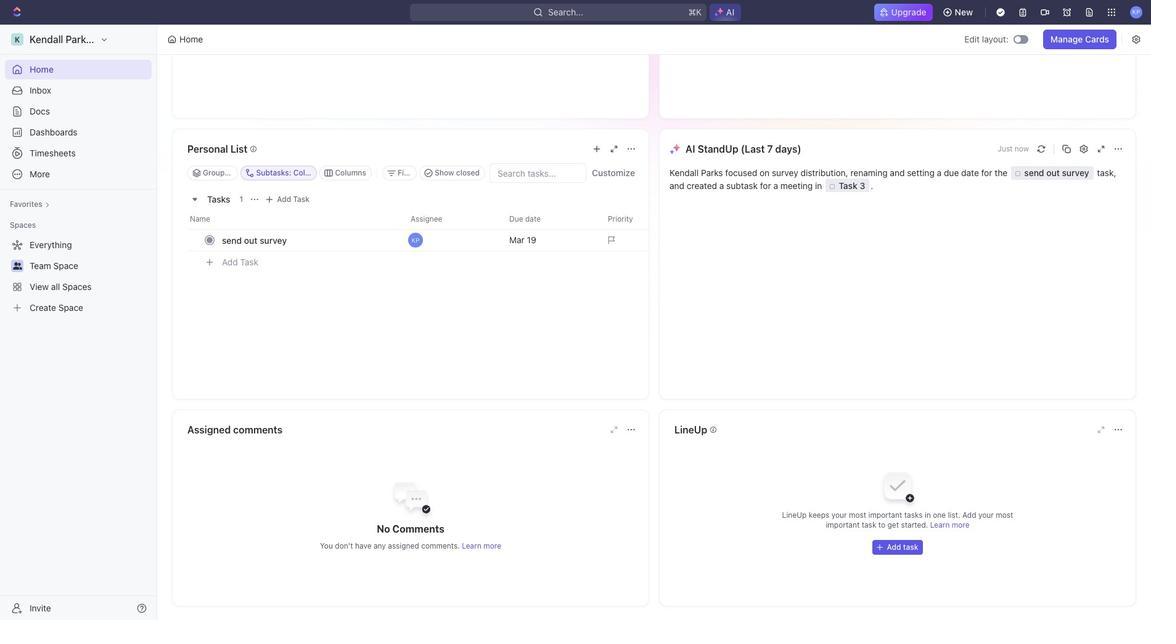 Task type: vqa. For each thing, say whether or not it's contained in the screenshot.
- for Oloo
no



Task type: describe. For each thing, give the bounding box(es) containing it.
0 horizontal spatial kp
[[412, 237, 420, 244]]

to
[[879, 521, 886, 530]]

ai button
[[710, 4, 741, 21]]

favorites button
[[5, 197, 55, 212]]

name button
[[187, 210, 403, 229]]

2 most from the left
[[996, 511, 1013, 520]]

due date button
[[502, 210, 601, 229]]

kendall parks's workspace
[[30, 34, 153, 45]]

tree inside sidebar navigation
[[5, 236, 152, 318]]

subtask
[[727, 181, 758, 191]]

create space
[[30, 303, 83, 313]]

customize button
[[588, 165, 639, 182]]

home inside home link
[[30, 64, 54, 75]]

get
[[888, 521, 899, 530]]

manage
[[1051, 34, 1083, 44]]

lineup for lineup keeps your most important tasks in one list. add your most important task to get started.
[[782, 511, 807, 520]]

view all spaces link
[[5, 277, 149, 297]]

team space link
[[30, 257, 149, 276]]

add inside dropdown button
[[887, 543, 901, 553]]

add inside lineup keeps your most important tasks in one list. add your most important task to get started.
[[963, 511, 977, 520]]

kendall for kendall parks's workspace
[[30, 34, 63, 45]]

(last
[[741, 144, 765, 155]]

sidebar navigation
[[0, 25, 160, 621]]

more
[[30, 169, 50, 179]]

due
[[944, 168, 959, 178]]

spaces inside 'link'
[[62, 282, 92, 292]]

1
[[240, 195, 243, 204]]

date inside dropdown button
[[525, 215, 541, 224]]

favorites
[[10, 200, 42, 209]]

new button
[[938, 2, 980, 22]]

subtasks: collapse all
[[256, 168, 334, 178]]

learn more link for lineup keeps your most important tasks in one list. add your most important task to get started.
[[930, 521, 970, 530]]

1 horizontal spatial a
[[774, 181, 778, 191]]

1 vertical spatial learn
[[462, 542, 482, 551]]

customize
[[592, 168, 635, 178]]

personal
[[187, 144, 228, 155]]

due
[[509, 215, 523, 224]]

ai for ai
[[726, 7, 735, 17]]

1 horizontal spatial for
[[981, 168, 992, 178]]

send out survey link
[[219, 232, 401, 249]]

on
[[760, 168, 770, 178]]

everything
[[30, 240, 72, 250]]

cards
[[1085, 34, 1109, 44]]

add down send
[[222, 257, 238, 267]]

timesheets
[[30, 148, 76, 158]]

collapse
[[293, 168, 324, 178]]

space for create space
[[58, 303, 83, 313]]

in inside lineup keeps your most important tasks in one list. add your most important task to get started.
[[925, 511, 931, 520]]

now
[[1015, 144, 1029, 154]]

have
[[355, 542, 372, 551]]

no
[[377, 524, 390, 535]]

learn more link for you don't have any assigned comments.
[[462, 542, 501, 551]]

7
[[767, 144, 773, 155]]

in inside task, and created a subtask for a meeting in
[[815, 181, 822, 191]]

just now
[[998, 144, 1029, 154]]

send
[[222, 235, 242, 246]]

1 horizontal spatial date
[[961, 168, 979, 178]]

standup
[[698, 144, 739, 155]]

layout:
[[982, 34, 1009, 44]]

1 horizontal spatial more
[[952, 521, 970, 530]]

days)
[[775, 144, 801, 155]]

0 vertical spatial kp button
[[1127, 2, 1146, 22]]

0 vertical spatial home
[[179, 34, 203, 44]]

0 vertical spatial task
[[293, 195, 310, 204]]

priority button
[[601, 210, 699, 229]]

started.
[[901, 521, 928, 530]]

keeps
[[809, 511, 830, 520]]

you
[[320, 542, 333, 551]]

0 vertical spatial learn
[[930, 521, 950, 530]]

0 horizontal spatial important
[[826, 521, 860, 530]]

out
[[244, 235, 257, 246]]

lineup keeps your most important tasks in one list. add your most important task to get started.
[[782, 511, 1013, 530]]

1 horizontal spatial important
[[869, 511, 902, 520]]

everything link
[[5, 236, 149, 255]]

task, and created a subtask for a meeting in
[[670, 168, 1119, 191]]

tasks
[[207, 194, 230, 204]]

view
[[30, 282, 49, 292]]

add task button
[[872, 541, 923, 556]]

more button
[[5, 165, 152, 184]]

filters
[[398, 168, 420, 178]]

group: none
[[203, 168, 248, 178]]

show closed button
[[419, 166, 485, 181]]

0 horizontal spatial spaces
[[10, 221, 36, 230]]

2 horizontal spatial a
[[937, 168, 942, 178]]

home link
[[5, 60, 152, 80]]

upgrade
[[891, 7, 927, 17]]

1 your from the left
[[832, 511, 847, 520]]

renaming
[[851, 168, 888, 178]]

2 your from the left
[[979, 511, 994, 520]]

dashboards
[[30, 127, 77, 138]]

show closed
[[435, 168, 480, 178]]

view all spaces
[[30, 282, 92, 292]]

upgrade link
[[874, 4, 933, 21]]

1 vertical spatial task
[[240, 257, 258, 267]]

personal list
[[187, 144, 248, 155]]

1 most from the left
[[849, 511, 866, 520]]

new
[[955, 7, 973, 17]]

show
[[435, 168, 454, 178]]

k
[[15, 35, 20, 44]]

docs link
[[5, 102, 152, 121]]

manage cards
[[1051, 34, 1109, 44]]



Task type: locate. For each thing, give the bounding box(es) containing it.
you don't have any assigned comments. learn more
[[320, 542, 501, 551]]

add task
[[277, 195, 310, 204], [222, 257, 258, 267]]

1 vertical spatial home
[[30, 64, 54, 75]]

add task up name dropdown button on the left top
[[277, 195, 310, 204]]

kendall right kendall parks's workspace, , "element"
[[30, 34, 63, 45]]

your right 'list.'
[[979, 511, 994, 520]]

tasks
[[904, 511, 923, 520]]

learn more link down 'list.'
[[930, 521, 970, 530]]

1 horizontal spatial all
[[326, 168, 334, 178]]

just
[[998, 144, 1013, 154]]

1 vertical spatial more
[[484, 542, 501, 551]]

subtasks:
[[256, 168, 291, 178]]

task up name dropdown button on the left top
[[293, 195, 310, 204]]

comments.
[[421, 542, 460, 551]]

date right 'due'
[[961, 168, 979, 178]]

1 horizontal spatial ai
[[726, 7, 735, 17]]

task inside lineup keeps your most important tasks in one list. add your most important task to get started.
[[862, 521, 877, 530]]

learn
[[930, 521, 950, 530], [462, 542, 482, 551]]

edit layout:
[[965, 34, 1009, 44]]

0 horizontal spatial date
[[525, 215, 541, 224]]

1 vertical spatial kp button
[[403, 229, 502, 252]]

kendall parks's workspace, , element
[[11, 33, 23, 46]]

create space link
[[5, 298, 149, 318]]

ai inside ai button
[[726, 7, 735, 17]]

spaces down favorites
[[10, 221, 36, 230]]

and inside task, and created a subtask for a meeting in
[[670, 181, 685, 191]]

for
[[981, 168, 992, 178], [760, 181, 771, 191]]

manage cards button
[[1043, 30, 1117, 49]]

most right 'list.'
[[996, 511, 1013, 520]]

0 horizontal spatial learn more link
[[462, 542, 501, 551]]

ai right ⌘k
[[726, 7, 735, 17]]

0 vertical spatial and
[[890, 168, 905, 178]]

meeting
[[781, 181, 813, 191]]

comments
[[393, 524, 445, 535]]

1 horizontal spatial learn more link
[[930, 521, 970, 530]]

add task button down send
[[216, 255, 263, 270]]

0 horizontal spatial task
[[862, 521, 877, 530]]

0 vertical spatial spaces
[[10, 221, 36, 230]]

closed
[[456, 168, 480, 178]]

assigned
[[187, 425, 231, 436]]

0 horizontal spatial and
[[670, 181, 685, 191]]

0 horizontal spatial for
[[760, 181, 771, 191]]

kendall for kendall parks focused on survey distribution, renaming and setting a due date for the
[[670, 168, 699, 178]]

lineup for lineup
[[675, 425, 707, 436]]

send out survey
[[222, 235, 287, 246]]

1 vertical spatial learn more link
[[462, 542, 501, 551]]

none
[[229, 168, 248, 178]]

filters button
[[382, 166, 420, 181]]

a left meeting
[[774, 181, 778, 191]]

add right 'list.'
[[963, 511, 977, 520]]

more right comments.
[[484, 542, 501, 551]]

0 horizontal spatial learn
[[462, 542, 482, 551]]

tab panel
[[173, 0, 649, 118]]

spaces
[[10, 221, 36, 230], [62, 282, 92, 292]]

1 horizontal spatial in
[[925, 511, 931, 520]]

space for team space
[[53, 261, 78, 271]]

created
[[687, 181, 717, 191]]

for inside task, and created a subtask for a meeting in
[[760, 181, 771, 191]]

Search tasks... text field
[[490, 164, 586, 183]]

team
[[30, 261, 51, 271]]

space up view all spaces
[[53, 261, 78, 271]]

important up to
[[869, 511, 902, 520]]

all
[[326, 168, 334, 178], [51, 282, 60, 292]]

task left to
[[862, 521, 877, 530]]

kendall inside sidebar navigation
[[30, 34, 63, 45]]

1 vertical spatial add task button
[[216, 255, 263, 270]]

important down keeps
[[826, 521, 860, 530]]

lineup
[[675, 425, 707, 436], [782, 511, 807, 520]]

ai for ai standup (last 7 days)
[[686, 144, 695, 155]]

add up name dropdown button on the left top
[[277, 195, 291, 204]]

create
[[30, 303, 56, 313]]

0 vertical spatial add task button
[[262, 192, 314, 207]]

one
[[933, 511, 946, 520]]

any
[[374, 542, 386, 551]]

0 horizontal spatial add task
[[222, 257, 258, 267]]

survey up meeting
[[772, 168, 798, 178]]

0 vertical spatial lineup
[[675, 425, 707, 436]]

a
[[937, 168, 942, 178], [720, 181, 724, 191], [774, 181, 778, 191]]

all inside view all spaces 'link'
[[51, 282, 60, 292]]

ai
[[726, 7, 735, 17], [686, 144, 695, 155]]

the
[[995, 168, 1008, 178]]

task down started. on the right of the page
[[903, 543, 918, 553]]

all left columns
[[326, 168, 334, 178]]

space
[[53, 261, 78, 271], [58, 303, 83, 313]]

0 vertical spatial ai
[[726, 7, 735, 17]]

1 horizontal spatial your
[[979, 511, 994, 520]]

0 horizontal spatial home
[[30, 64, 54, 75]]

space down view all spaces 'link' at top left
[[58, 303, 83, 313]]

1 vertical spatial survey
[[260, 235, 287, 246]]

1 horizontal spatial kp button
[[1127, 2, 1146, 22]]

dashboards link
[[5, 123, 152, 142]]

1 vertical spatial space
[[58, 303, 83, 313]]

1 horizontal spatial survey
[[772, 168, 798, 178]]

0 horizontal spatial ai
[[686, 144, 695, 155]]

1 vertical spatial in
[[925, 511, 931, 520]]

most right keeps
[[849, 511, 866, 520]]

tree containing everything
[[5, 236, 152, 318]]

0 horizontal spatial a
[[720, 181, 724, 191]]

1 horizontal spatial most
[[996, 511, 1013, 520]]

in left one
[[925, 511, 931, 520]]

assigned
[[388, 542, 419, 551]]

focused
[[725, 168, 757, 178]]

0 vertical spatial space
[[53, 261, 78, 271]]

task down out
[[240, 257, 258, 267]]

columns button
[[320, 166, 372, 181]]

0 horizontal spatial all
[[51, 282, 60, 292]]

edit
[[965, 34, 980, 44]]

more
[[952, 521, 970, 530], [484, 542, 501, 551]]

1 horizontal spatial kendall
[[670, 168, 699, 178]]

docs
[[30, 106, 50, 117]]

0 vertical spatial task
[[862, 521, 877, 530]]

group:
[[203, 168, 227, 178]]

inbox link
[[5, 81, 152, 101]]

search...
[[548, 7, 583, 17]]

0 horizontal spatial kendall
[[30, 34, 63, 45]]

0 horizontal spatial most
[[849, 511, 866, 520]]

1 horizontal spatial home
[[179, 34, 203, 44]]

1 horizontal spatial lineup
[[782, 511, 807, 520]]

name
[[190, 215, 210, 224]]

and left the setting
[[890, 168, 905, 178]]

ai left standup
[[686, 144, 695, 155]]

more down 'list.'
[[952, 521, 970, 530]]

0 horizontal spatial survey
[[260, 235, 287, 246]]

⌘k
[[688, 7, 702, 17]]

assignee
[[411, 215, 442, 224]]

0 horizontal spatial lineup
[[675, 425, 707, 436]]

add down get
[[887, 543, 901, 553]]

0 horizontal spatial in
[[815, 181, 822, 191]]

0 vertical spatial important
[[869, 511, 902, 520]]

learn more
[[930, 521, 970, 530]]

1 vertical spatial kp
[[412, 237, 420, 244]]

1 horizontal spatial kp
[[1132, 8, 1141, 16]]

1 vertical spatial all
[[51, 282, 60, 292]]

add
[[277, 195, 291, 204], [222, 257, 238, 267], [963, 511, 977, 520], [887, 543, 901, 553]]

1 vertical spatial kendall
[[670, 168, 699, 178]]

list.
[[948, 511, 961, 520]]

1 vertical spatial spaces
[[62, 282, 92, 292]]

no comments
[[377, 524, 445, 535]]

ai standup (last 7 days)
[[686, 144, 801, 155]]

assignee button
[[403, 210, 502, 229]]

1 horizontal spatial learn
[[930, 521, 950, 530]]

and left created
[[670, 181, 685, 191]]

1 horizontal spatial and
[[890, 168, 905, 178]]

0 horizontal spatial your
[[832, 511, 847, 520]]

all right view
[[51, 282, 60, 292]]

parks
[[701, 168, 723, 178]]

learn down one
[[930, 521, 950, 530]]

inbox
[[30, 85, 51, 96]]

timesheets link
[[5, 144, 152, 163]]

1 horizontal spatial spaces
[[62, 282, 92, 292]]

assigned comments
[[187, 425, 283, 436]]

1 horizontal spatial task
[[903, 543, 918, 553]]

0 vertical spatial for
[[981, 168, 992, 178]]

a left 'due'
[[937, 168, 942, 178]]

1 vertical spatial ai
[[686, 144, 695, 155]]

0 vertical spatial in
[[815, 181, 822, 191]]

date right due
[[525, 215, 541, 224]]

1 vertical spatial task
[[903, 543, 918, 553]]

0 horizontal spatial more
[[484, 542, 501, 551]]

add task down send
[[222, 257, 258, 267]]

for left the
[[981, 168, 992, 178]]

priority
[[608, 215, 633, 224]]

workspace
[[102, 34, 153, 45]]

for down the on
[[760, 181, 771, 191]]

1 vertical spatial important
[[826, 521, 860, 530]]

team space
[[30, 261, 78, 271]]

0 vertical spatial kp
[[1132, 8, 1141, 16]]

due date
[[509, 215, 541, 224]]

1 vertical spatial lineup
[[782, 511, 807, 520]]

user group image
[[13, 263, 22, 270]]

task,
[[1097, 168, 1116, 178]]

0 vertical spatial kendall
[[30, 34, 63, 45]]

survey right out
[[260, 235, 287, 246]]

0 vertical spatial more
[[952, 521, 970, 530]]

spaces up create space link
[[62, 282, 92, 292]]

add task button up name dropdown button on the left top
[[262, 192, 314, 207]]

kendall up created
[[670, 168, 699, 178]]

don't
[[335, 542, 353, 551]]

0 vertical spatial learn more link
[[930, 521, 970, 530]]

learn more link
[[930, 521, 970, 530], [462, 542, 501, 551]]

kendall
[[30, 34, 63, 45], [670, 168, 699, 178]]

0 vertical spatial date
[[961, 168, 979, 178]]

0 vertical spatial add task
[[277, 195, 310, 204]]

tree
[[5, 236, 152, 318]]

1 horizontal spatial add task
[[277, 195, 310, 204]]

space inside the team space link
[[53, 261, 78, 271]]

1 vertical spatial date
[[525, 215, 541, 224]]

space inside create space link
[[58, 303, 83, 313]]

1 vertical spatial and
[[670, 181, 685, 191]]

kp button
[[1127, 2, 1146, 22], [403, 229, 502, 252]]

a down parks
[[720, 181, 724, 191]]

your right keeps
[[832, 511, 847, 520]]

1 vertical spatial for
[[760, 181, 771, 191]]

distribution,
[[801, 168, 848, 178]]

columns
[[335, 168, 366, 178]]

lineup inside lineup keeps your most important tasks in one list. add your most important task to get started.
[[782, 511, 807, 520]]

0 horizontal spatial task
[[240, 257, 258, 267]]

learn right comments.
[[462, 542, 482, 551]]

0 vertical spatial all
[[326, 168, 334, 178]]

0 horizontal spatial kp button
[[403, 229, 502, 252]]

learn more link right comments.
[[462, 542, 501, 551]]

0 vertical spatial survey
[[772, 168, 798, 178]]

most
[[849, 511, 866, 520], [996, 511, 1013, 520]]

1 vertical spatial add task
[[222, 257, 258, 267]]

1 horizontal spatial task
[[293, 195, 310, 204]]

in down distribution,
[[815, 181, 822, 191]]

setting
[[907, 168, 935, 178]]

task inside add task button
[[903, 543, 918, 553]]



